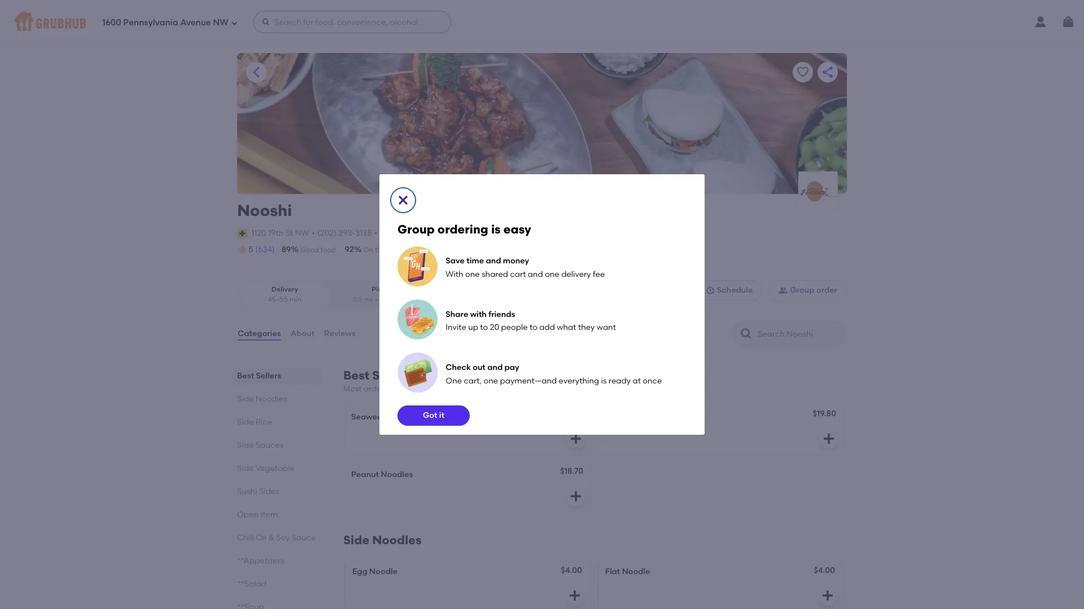 Task type: vqa. For each thing, say whether or not it's contained in the screenshot.
Refer a friend
no



Task type: describe. For each thing, give the bounding box(es) containing it.
is inside "check out and pay one cart, one payment—and everything is ready at once"
[[601, 377, 607, 386]]

save time and money with one shared cart and one delivery fee
[[446, 256, 605, 279]]

noodle for flat noodle
[[622, 568, 650, 577]]

categories
[[238, 329, 281, 339]]

open item tab
[[237, 509, 316, 521]]

1120
[[251, 229, 266, 238]]

side vegetable tab
[[237, 463, 316, 475]]

group ordering is easy
[[398, 222, 531, 236]]

one inside "check out and pay one cart, one payment—and everything is ready at once"
[[484, 377, 498, 386]]

pay
[[505, 363, 519, 373]]

side for side rice tab
[[237, 418, 254, 427]]

ready
[[609, 377, 631, 386]]

side vegetable
[[237, 464, 295, 474]]

subscription pass image
[[237, 229, 249, 238]]

got it
[[423, 411, 444, 421]]

invite
[[446, 323, 466, 333]]

got
[[423, 411, 437, 421]]

side rice tab
[[237, 417, 316, 429]]

nw for 1600 pennsylvania avenue nw
[[213, 17, 228, 27]]

$4.00 for egg noodle
[[561, 567, 582, 576]]

reviews button
[[324, 314, 356, 355]]

check out and pay one cart, one payment—and everything is ready at once
[[446, 363, 662, 386]]

• inside pickup 0.6 mi • 20–30 min
[[375, 296, 378, 304]]

best for best sellers
[[237, 372, 254, 381]]

fees button
[[380, 228, 398, 241]]

nooshi logo image
[[798, 178, 838, 204]]

shared
[[482, 270, 508, 279]]

sellers for best sellers
[[256, 372, 281, 381]]

best sellers most ordered on grubhub
[[343, 369, 442, 394]]

best sellers
[[237, 372, 281, 381]]

3138
[[355, 229, 372, 238]]

&
[[268, 534, 274, 543]]

share
[[446, 310, 468, 319]]

check
[[446, 363, 471, 373]]

1 vertical spatial and
[[528, 270, 543, 279]]

1 horizontal spatial side noodles
[[343, 534, 422, 548]]

sauce
[[292, 534, 316, 543]]

people
[[501, 323, 528, 333]]

and for pay
[[487, 363, 503, 373]]

delivery 45–55 min
[[268, 286, 302, 304]]

save
[[446, 256, 465, 266]]

share with friends image
[[398, 299, 438, 340]]

noodles inside the side noodles tab
[[256, 395, 287, 404]]

they
[[578, 323, 595, 333]]

cart,
[[464, 377, 482, 386]]

everything
[[559, 377, 599, 386]]

grubhub
[[408, 385, 442, 394]]

with
[[446, 270, 463, 279]]

chili oil & soy sauce tab
[[237, 533, 316, 544]]

svg image inside 'schedule' button
[[706, 286, 715, 295]]

svg image down the $19.80 at the right
[[822, 433, 836, 446]]

it
[[439, 411, 444, 421]]

nooshi
[[237, 201, 292, 220]]

19th
[[268, 229, 284, 238]]

svg image down $18.70 on the right
[[569, 490, 583, 504]]

$4.00 for flat noodle
[[814, 567, 835, 576]]

egg noodle
[[352, 568, 398, 577]]

flat noodle
[[605, 568, 650, 577]]

2 vertical spatial noodles
[[372, 534, 422, 548]]

vegetable
[[256, 464, 295, 474]]

side up egg
[[343, 534, 369, 548]]

about button
[[290, 314, 315, 355]]

side noodles tab
[[237, 394, 316, 405]]

96
[[426, 245, 435, 255]]

1 to from the left
[[480, 323, 488, 333]]

share icon image
[[821, 66, 835, 79]]

sushi
[[237, 487, 257, 497]]

salad
[[389, 413, 412, 423]]

$19.80
[[813, 410, 836, 419]]

side rice
[[237, 418, 272, 427]]

2 to from the left
[[530, 323, 538, 333]]

(634)
[[255, 245, 275, 255]]

0 vertical spatial is
[[491, 222, 501, 236]]

chili
[[237, 534, 254, 543]]

soy
[[276, 534, 290, 543]]

**salad
[[237, 580, 267, 590]]

add
[[539, 323, 555, 333]]

got it button
[[398, 406, 470, 427]]

20–30
[[380, 296, 400, 304]]

order
[[816, 286, 837, 295]]

(202)
[[317, 229, 337, 238]]

item
[[260, 510, 278, 520]]

flat
[[605, 568, 620, 577]]

reviews
[[324, 329, 356, 339]]

2 horizontal spatial one
[[545, 270, 559, 279]]

89
[[281, 245, 291, 255]]

rice
[[256, 418, 272, 427]]

schedule
[[717, 286, 753, 295]]

• right 3138
[[374, 229, 377, 238]]

food
[[321, 246, 336, 254]]

once
[[643, 377, 662, 386]]

$19.80 button
[[597, 403, 844, 454]]

on time delivery
[[364, 246, 417, 254]]

min inside pickup 0.6 mi • 20–30 min
[[401, 296, 414, 304]]

open
[[237, 510, 259, 520]]

on
[[364, 246, 373, 254]]

at
[[633, 377, 641, 386]]

1120 19th st nw button
[[251, 227, 310, 240]]

good food
[[300, 246, 336, 254]]

side sauces tab
[[237, 440, 316, 452]]

save time and money image
[[398, 247, 438, 287]]

side for the side noodles tab
[[237, 395, 254, 404]]

20
[[490, 323, 499, 333]]



Task type: locate. For each thing, give the bounding box(es) containing it.
mi
[[365, 296, 373, 304]]

sellers up on
[[372, 369, 412, 383]]

sellers up the side noodles tab
[[256, 372, 281, 381]]

noodle
[[369, 568, 398, 577], [622, 568, 650, 577]]

oil
[[256, 534, 266, 543]]

1 horizontal spatial time
[[467, 256, 484, 266]]

0 vertical spatial delivery
[[391, 246, 417, 254]]

noodle right "flat"
[[622, 568, 650, 577]]

0 vertical spatial side noodles
[[237, 395, 287, 404]]

main navigation navigation
[[0, 0, 1084, 44]]

and up shared
[[486, 256, 501, 266]]

group up 96
[[398, 222, 435, 236]]

• left (202)
[[312, 229, 315, 238]]

best inside 'best sellers' tab
[[237, 372, 254, 381]]

1 noodle from the left
[[369, 568, 398, 577]]

•
[[312, 229, 315, 238], [374, 229, 377, 238], [375, 296, 378, 304]]

1 vertical spatial noodles
[[381, 471, 413, 480]]

1600
[[102, 17, 121, 27]]

is left easy on the top
[[491, 222, 501, 236]]

0 vertical spatial nw
[[213, 17, 228, 27]]

option group containing delivery 45–55 min
[[237, 281, 431, 309]]

**appetizers
[[237, 557, 284, 566]]

peanut
[[351, 471, 379, 480]]

egg
[[352, 568, 367, 577]]

0 vertical spatial group
[[398, 222, 435, 236]]

group for group ordering is easy
[[398, 222, 435, 236]]

• right 'mi'
[[375, 296, 378, 304]]

best sellers tab
[[237, 370, 316, 382]]

friends
[[489, 310, 515, 319]]

svg image right the avenue
[[231, 19, 238, 26]]

1 min from the left
[[289, 296, 302, 304]]

to left 20
[[480, 323, 488, 333]]

1 horizontal spatial min
[[401, 296, 414, 304]]

side inside tab
[[237, 441, 254, 451]]

categories button
[[237, 314, 282, 355]]

92
[[345, 245, 354, 255]]

(202) 293-3138 button
[[317, 228, 372, 239]]

time right save at the left
[[467, 256, 484, 266]]

1 vertical spatial time
[[467, 256, 484, 266]]

delivery inside 'save time and money with one shared cart and one delivery fee'
[[561, 270, 591, 279]]

$4.00
[[561, 567, 582, 576], [814, 567, 835, 576]]

side for the side vegetable tab
[[237, 464, 254, 474]]

ordered
[[364, 385, 394, 394]]

0 horizontal spatial to
[[480, 323, 488, 333]]

0 vertical spatial noodles
[[256, 395, 287, 404]]

nw inside 'button'
[[295, 229, 309, 238]]

best up the side noodles tab
[[237, 372, 254, 381]]

sauces
[[256, 441, 284, 451]]

nw for 1120 19th st nw
[[295, 229, 309, 238]]

and right out
[[487, 363, 503, 373]]

side noodles up rice in the left bottom of the page
[[237, 395, 287, 404]]

open item
[[237, 510, 278, 520]]

side for side sauces tab
[[237, 441, 254, 451]]

one down out
[[484, 377, 498, 386]]

group inside "button"
[[790, 286, 815, 295]]

293-
[[338, 229, 355, 238]]

svg image
[[1062, 15, 1075, 29], [261, 18, 270, 27], [396, 193, 410, 207], [568, 590, 582, 603], [821, 590, 835, 603]]

svg image
[[231, 19, 238, 26], [706, 286, 715, 295], [569, 433, 583, 446], [822, 433, 836, 446], [569, 490, 583, 504]]

star icon image
[[237, 245, 248, 256]]

check out and pay image
[[398, 353, 438, 394]]

schedule button
[[696, 281, 762, 301]]

save this restaurant button
[[793, 62, 813, 82]]

Search Nooshi search field
[[757, 329, 843, 340]]

payment—and
[[500, 377, 557, 386]]

2 min from the left
[[401, 296, 414, 304]]

$18.70
[[560, 467, 583, 477]]

group right people icon
[[790, 286, 815, 295]]

1 vertical spatial group
[[790, 286, 815, 295]]

group order
[[790, 286, 837, 295]]

and for money
[[486, 256, 501, 266]]

money
[[503, 256, 529, 266]]

what
[[557, 323, 576, 333]]

**salad tab
[[237, 579, 316, 591]]

1600 pennsylvania avenue nw
[[102, 17, 228, 27]]

st
[[285, 229, 293, 238]]

1 horizontal spatial $4.00
[[814, 567, 835, 576]]

out
[[473, 363, 486, 373]]

1 vertical spatial nw
[[295, 229, 309, 238]]

0 horizontal spatial is
[[491, 222, 501, 236]]

pickup
[[372, 286, 395, 294]]

svg image inside main navigation navigation
[[231, 19, 238, 26]]

group for group order
[[790, 286, 815, 295]]

1 horizontal spatial group
[[790, 286, 815, 295]]

good
[[300, 246, 319, 254]]

1 vertical spatial is
[[601, 377, 607, 386]]

is left ready
[[601, 377, 607, 386]]

1 $4.00 from the left
[[561, 567, 582, 576]]

• (202) 293-3138 • fees
[[312, 229, 398, 239]]

side
[[237, 395, 254, 404], [237, 418, 254, 427], [237, 441, 254, 451], [237, 464, 254, 474], [343, 534, 369, 548]]

0 horizontal spatial nw
[[213, 17, 228, 27]]

45–55
[[268, 296, 288, 304]]

want
[[597, 323, 616, 333]]

side noodles up egg noodle
[[343, 534, 422, 548]]

best inside best sellers most ordered on grubhub
[[343, 369, 369, 383]]

and
[[486, 256, 501, 266], [528, 270, 543, 279], [487, 363, 503, 373]]

time
[[375, 246, 390, 254], [467, 256, 484, 266]]

2 vertical spatial and
[[487, 363, 503, 373]]

svg image left schedule
[[706, 286, 715, 295]]

seaweed salad
[[351, 413, 412, 423]]

one
[[446, 377, 462, 386]]

0 horizontal spatial time
[[375, 246, 390, 254]]

0 horizontal spatial min
[[289, 296, 302, 304]]

seaweed salad button
[[344, 403, 591, 454]]

chili oil & soy sauce
[[237, 534, 316, 543]]

about
[[291, 329, 315, 339]]

with
[[470, 310, 487, 319]]

side sauces
[[237, 441, 284, 451]]

sellers inside best sellers most ordered on grubhub
[[372, 369, 412, 383]]

fees
[[380, 229, 398, 239]]

side noodles inside tab
[[237, 395, 287, 404]]

nw right the avenue
[[213, 17, 228, 27]]

best for best sellers most ordered on grubhub
[[343, 369, 369, 383]]

time inside 'save time and money with one shared cart and one delivery fee'
[[467, 256, 484, 266]]

**appetizers tab
[[237, 556, 316, 568]]

2 $4.00 from the left
[[814, 567, 835, 576]]

0 vertical spatial time
[[375, 246, 390, 254]]

min
[[289, 296, 302, 304], [401, 296, 414, 304]]

1 horizontal spatial to
[[530, 323, 538, 333]]

1 horizontal spatial is
[[601, 377, 607, 386]]

to left add
[[530, 323, 538, 333]]

delivery down fees button
[[391, 246, 417, 254]]

ordering
[[438, 222, 488, 236]]

and inside "check out and pay one cart, one payment—and everything is ready at once"
[[487, 363, 503, 373]]

side left sauces
[[237, 441, 254, 451]]

pennsylvania
[[123, 17, 178, 27]]

0 horizontal spatial delivery
[[391, 246, 417, 254]]

option group
[[237, 281, 431, 309]]

sushi sides
[[237, 487, 279, 497]]

side left rice in the left bottom of the page
[[237, 418, 254, 427]]

2 noodle from the left
[[622, 568, 650, 577]]

people icon image
[[779, 286, 788, 295]]

noodle for egg noodle
[[369, 568, 398, 577]]

noodle right egg
[[369, 568, 398, 577]]

time for save
[[467, 256, 484, 266]]

one right the cart
[[545, 270, 559, 279]]

search icon image
[[740, 328, 753, 341]]

1 horizontal spatial delivery
[[561, 270, 591, 279]]

1 horizontal spatial best
[[343, 369, 369, 383]]

0 horizontal spatial group
[[398, 222, 435, 236]]

min right '20–30'
[[401, 296, 414, 304]]

time right on
[[375, 246, 390, 254]]

up
[[468, 323, 478, 333]]

1 horizontal spatial one
[[484, 377, 498, 386]]

save this restaurant image
[[796, 66, 810, 79]]

side up "side rice"
[[237, 395, 254, 404]]

0 horizontal spatial noodle
[[369, 568, 398, 577]]

delivery left fee
[[561, 270, 591, 279]]

0 horizontal spatial one
[[465, 270, 480, 279]]

1 vertical spatial delivery
[[561, 270, 591, 279]]

easy
[[504, 222, 531, 236]]

min down delivery
[[289, 296, 302, 304]]

on
[[396, 385, 406, 394]]

1 horizontal spatial sellers
[[372, 369, 412, 383]]

noodles right peanut
[[381, 471, 413, 480]]

most
[[343, 385, 362, 394]]

0 horizontal spatial side noodles
[[237, 395, 287, 404]]

1 horizontal spatial noodle
[[622, 568, 650, 577]]

0 horizontal spatial $4.00
[[561, 567, 582, 576]]

sellers inside tab
[[256, 372, 281, 381]]

1 vertical spatial side noodles
[[343, 534, 422, 548]]

one right with
[[465, 270, 480, 279]]

delivery
[[271, 286, 298, 294]]

0 vertical spatial and
[[486, 256, 501, 266]]

peanut noodles
[[351, 471, 413, 480]]

noodles up side rice tab
[[256, 395, 287, 404]]

svg image up $18.70 on the right
[[569, 433, 583, 446]]

1120 19th st nw
[[251, 229, 309, 238]]

time for on
[[375, 246, 390, 254]]

0 horizontal spatial best
[[237, 372, 254, 381]]

sellers
[[372, 369, 412, 383], [256, 372, 281, 381]]

1 horizontal spatial nw
[[295, 229, 309, 238]]

seaweed
[[351, 413, 387, 423]]

avenue
[[180, 17, 211, 27]]

noodles up egg noodle
[[372, 534, 422, 548]]

5
[[248, 245, 253, 255]]

nw inside main navigation navigation
[[213, 17, 228, 27]]

group order button
[[769, 281, 847, 301]]

cart
[[510, 270, 526, 279]]

side up the sushi on the bottom left of page
[[237, 464, 254, 474]]

fee
[[593, 270, 605, 279]]

and right the cart
[[528, 270, 543, 279]]

sushi sides tab
[[237, 486, 316, 498]]

0 horizontal spatial sellers
[[256, 372, 281, 381]]

caret left icon image
[[250, 66, 263, 79]]

tab
[[237, 602, 316, 610]]

min inside delivery 45–55 min
[[289, 296, 302, 304]]

nw right st
[[295, 229, 309, 238]]

sellers for best sellers most ordered on grubhub
[[372, 369, 412, 383]]

best up 'most'
[[343, 369, 369, 383]]



